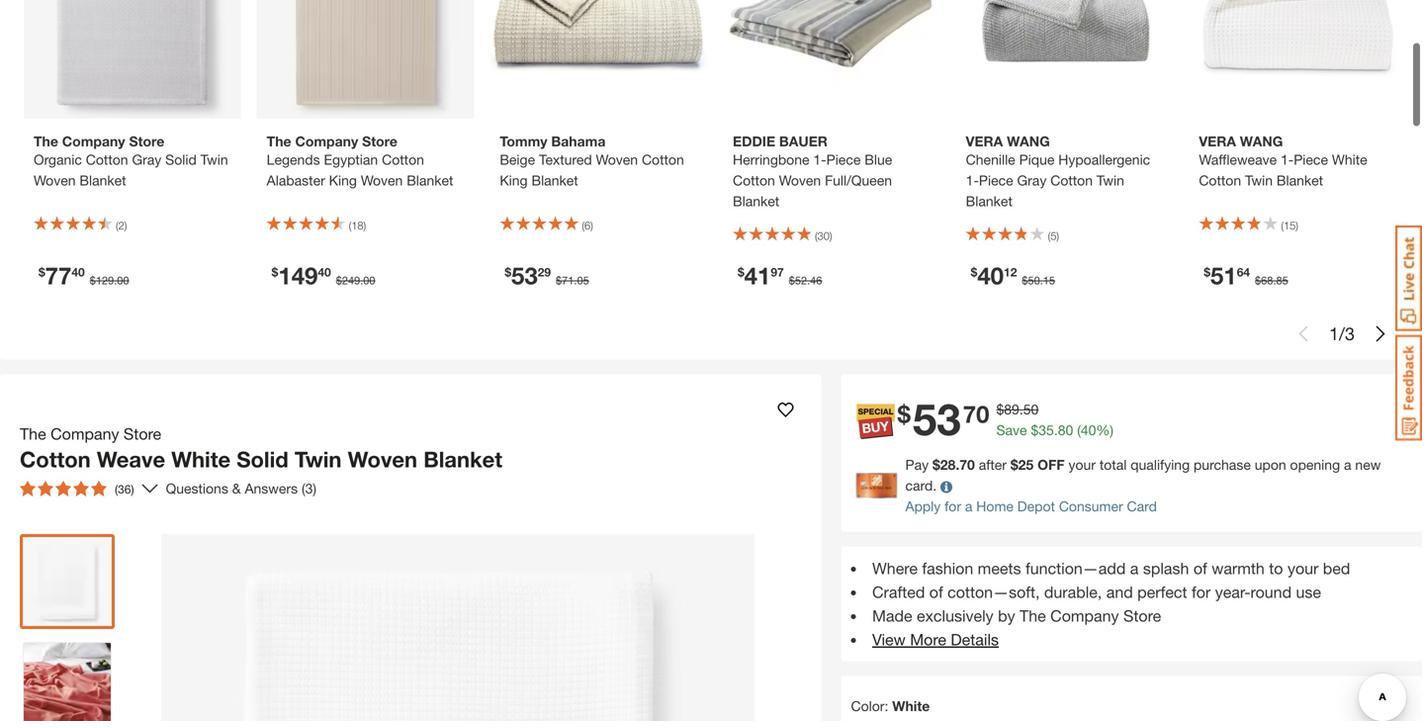 Task type: vqa. For each thing, say whether or not it's contained in the screenshot.


Task type: describe. For each thing, give the bounding box(es) containing it.
68
[[1262, 274, 1274, 287]]

. for 41
[[807, 274, 810, 287]]

( for 40
[[1048, 230, 1051, 243]]

fashion
[[923, 559, 974, 578]]

apply for a home depot consumer card
[[906, 498, 1158, 515]]

51
[[1211, 261, 1238, 290]]

) for 41
[[830, 230, 833, 243]]

cotton inside 'vera wang chenille pique hypoallergenic 1-piece gray cotton twin blanket'
[[1051, 172, 1093, 189]]

questions
[[166, 481, 228, 497]]

exclusively
[[917, 607, 994, 625]]

weave
[[97, 446, 165, 473]]

year-
[[1216, 583, 1251, 602]]

blanket inside eddie bauer herringbone 1-piece blue cotton woven full/queen blanket
[[733, 193, 780, 209]]

( for 51
[[1282, 219, 1284, 232]]

new
[[1356, 457, 1382, 473]]

vera for 51
[[1200, 133, 1237, 150]]

the inside where fashion meets function—add a splash of warmth to your bed crafted of cotton—soft, durable, and perfect for year-round use made exclusively by the company store view more details
[[1020, 607, 1047, 625]]

cotton inside eddie bauer herringbone 1-piece blue cotton woven full/queen blanket
[[733, 172, 776, 189]]

blanket inside the vera wang waffleweave 1-piece white cotton twin blanket
[[1277, 172, 1324, 189]]

. up save
[[1020, 401, 1024, 418]]

$ right 29
[[556, 274, 562, 287]]

blanket inside 'vera wang chenille pique hypoallergenic 1-piece gray cotton twin blanket'
[[966, 193, 1013, 209]]

89
[[1005, 401, 1020, 418]]

blanket inside the company store organic cotton gray solid twin woven blanket
[[80, 172, 126, 189]]

beige
[[500, 152, 535, 168]]

where fashion meets function—add a splash of warmth to your bed crafted of cotton—soft, durable, and perfect for year-round use made exclusively by the company store view more details
[[873, 559, 1351, 649]]

bahama
[[552, 133, 606, 150]]

solid for white
[[237, 446, 289, 473]]

249
[[342, 274, 360, 287]]

129
[[96, 274, 114, 287]]

85
[[1277, 274, 1289, 287]]

after
[[979, 457, 1007, 473]]

$ right 97
[[789, 274, 795, 287]]

30
[[818, 230, 830, 243]]

egyptian
[[324, 152, 378, 168]]

$ left 29
[[505, 265, 512, 279]]

your inside your total qualifying purchase upon opening a new card.
[[1069, 457, 1096, 473]]

apply now image
[[856, 473, 906, 499]]

:
[[885, 698, 889, 714]]

$ right pay on the right of page
[[933, 457, 941, 473]]

function—add
[[1026, 559, 1126, 578]]

25
[[1019, 457, 1034, 473]]

splash
[[1144, 559, 1190, 578]]

blanket inside the company store cotton weave white solid twin woven blanket
[[424, 446, 503, 473]]

pique
[[1020, 152, 1055, 168]]

$ right "after" in the right of the page
[[1011, 457, 1019, 473]]

organic
[[34, 152, 82, 168]]

twin inside 'vera wang chenille pique hypoallergenic 1-piece gray cotton twin blanket'
[[1097, 172, 1125, 189]]

questions & answers (3)
[[166, 481, 317, 497]]

made
[[873, 607, 913, 625]]

46
[[810, 274, 823, 287]]

twin for cotton
[[201, 152, 228, 168]]

12
[[1004, 265, 1018, 279]]

1- for 41
[[814, 152, 827, 168]]

(3)
[[302, 481, 317, 497]]

legends egyptian cotton alabaster king woven blanket image
[[257, 0, 474, 119]]

your inside where fashion meets function—add a splash of warmth to your bed crafted of cotton—soft, durable, and perfect for year-round use made exclusively by the company store view more details
[[1288, 559, 1319, 578]]

( for 149
[[349, 219, 352, 232]]

off
[[1038, 457, 1065, 473]]

3
[[1346, 323, 1356, 344]]

meets
[[978, 559, 1022, 578]]

eddie bauer herringbone 1-piece blue cotton woven full/queen blanket
[[733, 133, 893, 209]]

1 horizontal spatial of
[[1194, 559, 1208, 578]]

the company store cotton weave white solid twin woven blanket
[[20, 425, 503, 473]]

0 horizontal spatial a
[[966, 498, 973, 515]]

gray inside the company store organic cotton gray solid twin woven blanket
[[132, 152, 162, 168]]

white for weave
[[171, 446, 231, 473]]

where
[[873, 559, 918, 578]]

the for legends
[[267, 133, 291, 150]]

cotton inside the company store cotton weave white solid twin woven blanket
[[20, 446, 91, 473]]

&
[[232, 481, 241, 497]]

40 inside the $ 149 40 $ 249 . 00
[[318, 265, 331, 279]]

durable,
[[1045, 583, 1103, 602]]

woven for gray
[[34, 172, 76, 189]]

$ right save
[[1031, 422, 1039, 438]]

the for organic
[[34, 133, 58, 150]]

%)
[[1097, 422, 1114, 438]]

0 vertical spatial for
[[945, 498, 962, 515]]

blue
[[865, 152, 893, 168]]

waffleweave
[[1200, 152, 1277, 168]]

pay $ 28.70 after $ 25 off
[[906, 457, 1065, 473]]

$ 89 . 50 save $ 35 . 80 ( 40 %)
[[997, 401, 1114, 438]]

$ 40 12 $ 50 . 15
[[971, 261, 1056, 290]]

beige textured woven cotton king blanket image
[[490, 0, 707, 119]]

1 horizontal spatial 15
[[1284, 219, 1296, 232]]

color : white
[[851, 698, 930, 714]]

color
[[851, 698, 885, 714]]

) for 53
[[591, 219, 593, 232]]

vera wang waffleweave 1-piece white cotton twin blanket
[[1200, 133, 1368, 189]]

18
[[352, 219, 364, 232]]

$ right 149
[[336, 274, 342, 287]]

total
[[1100, 457, 1127, 473]]

52
[[795, 274, 807, 287]]

the company store link
[[20, 422, 169, 446]]

apply
[[906, 498, 941, 515]]

6
[[585, 219, 591, 232]]

) for 149
[[364, 219, 366, 232]]

$ up save
[[997, 401, 1005, 418]]

twin for piece
[[1246, 172, 1273, 189]]

41
[[745, 261, 771, 290]]

5
[[1051, 230, 1057, 243]]

$ right 77
[[90, 274, 96, 287]]

solid for gray
[[165, 152, 197, 168]]

card.
[[906, 477, 937, 494]]

1- inside 'vera wang chenille pique hypoallergenic 1-piece gray cotton twin blanket'
[[966, 172, 979, 189]]

( for 77
[[116, 219, 118, 232]]

view
[[873, 630, 906, 649]]

1 vertical spatial of
[[930, 583, 944, 602]]

company for weave
[[51, 425, 119, 443]]

your total qualifying purchase upon opening a new card.
[[906, 457, 1382, 494]]

full/queen
[[825, 172, 892, 189]]

a inside where fashion meets function—add a splash of warmth to your bed crafted of cotton—soft, durable, and perfect for year-round use made exclusively by the company store view more details
[[1131, 559, 1139, 578]]

piece inside 'vera wang chenille pique hypoallergenic 1-piece gray cotton twin blanket'
[[979, 172, 1014, 189]]

legends
[[267, 152, 320, 168]]

( 18 )
[[349, 219, 366, 232]]

more
[[910, 630, 947, 649]]

$ 53 29 $ 71 . 05
[[505, 261, 589, 290]]

1
[[1330, 323, 1340, 344]]



Task type: locate. For each thing, give the bounding box(es) containing it.
twin
[[201, 152, 228, 168], [1097, 172, 1125, 189], [1246, 172, 1273, 189], [295, 446, 342, 473]]

) down the company store organic cotton gray solid twin woven blanket
[[124, 219, 127, 232]]

hypoallergenic
[[1059, 152, 1151, 168]]

alabaster
[[267, 172, 325, 189]]

40 inside the $ 77 40 $ 129 . 00
[[72, 265, 85, 279]]

. right 97
[[807, 274, 810, 287]]

(
[[116, 219, 118, 232], [349, 219, 352, 232], [582, 219, 585, 232], [1282, 219, 1284, 232], [815, 230, 818, 243], [1048, 230, 1051, 243], [1078, 422, 1081, 438]]

( inside $ 89 . 50 save $ 35 . 80 ( 40 %)
[[1078, 422, 1081, 438]]

.
[[114, 274, 117, 287], [360, 274, 363, 287], [574, 274, 577, 287], [807, 274, 810, 287], [1041, 274, 1044, 287], [1274, 274, 1277, 287], [1020, 401, 1024, 418], [1055, 422, 1058, 438]]

the company store organic cotton gray solid twin woven blanket
[[34, 133, 228, 189]]

. right 12
[[1041, 274, 1044, 287]]

king inside "tommy bahama beige textured woven cotton king blanket"
[[500, 172, 528, 189]]

15 right 12
[[1044, 274, 1056, 287]]

cotton down waffleweave
[[1200, 172, 1242, 189]]

( up $ 40 12 $ 50 . 15
[[1048, 230, 1051, 243]]

opening
[[1291, 457, 1341, 473]]

1 wang from the left
[[1007, 133, 1050, 150]]

1 / 3
[[1330, 323, 1356, 344]]

to
[[1270, 559, 1284, 578]]

a left the home
[[966, 498, 973, 515]]

0 horizontal spatial king
[[329, 172, 357, 189]]

$
[[39, 265, 45, 279], [272, 265, 278, 279], [505, 265, 512, 279], [738, 265, 745, 279], [971, 265, 978, 279], [1204, 265, 1211, 279], [90, 274, 96, 287], [336, 274, 342, 287], [556, 274, 562, 287], [789, 274, 795, 287], [1022, 274, 1029, 287], [1256, 274, 1262, 287], [898, 400, 911, 428], [997, 401, 1005, 418], [1031, 422, 1039, 438], [933, 457, 941, 473], [1011, 457, 1019, 473]]

0 horizontal spatial 00
[[117, 274, 129, 287]]

company up egyptian
[[295, 133, 358, 150]]

this is the first slide image
[[1296, 326, 1312, 342]]

the
[[34, 133, 58, 150], [267, 133, 291, 150], [20, 425, 46, 443], [1020, 607, 1047, 625]]

00 right 129
[[117, 274, 129, 287]]

purchase
[[1194, 457, 1252, 473]]

the for cotton
[[20, 425, 46, 443]]

1 vertical spatial for
[[1192, 583, 1211, 602]]

twin for weave
[[295, 446, 342, 473]]

wang for 40
[[1007, 133, 1050, 150]]

) down 'vera wang chenille pique hypoallergenic 1-piece gray cotton twin blanket'
[[1057, 230, 1060, 243]]

twin inside the company store cotton weave white solid twin woven blanket
[[295, 446, 342, 473]]

organic cotton gray solid twin woven blanket image
[[24, 0, 241, 119]]

vera inside the vera wang waffleweave 1-piece white cotton twin blanket
[[1200, 133, 1237, 150]]

king down egyptian
[[329, 172, 357, 189]]

1 vertical spatial a
[[966, 498, 973, 515]]

info image
[[941, 481, 953, 493]]

1 vertical spatial white
[[171, 446, 231, 473]]

woven inside eddie bauer herringbone 1-piece blue cotton woven full/queen blanket
[[779, 172, 821, 189]]

1-
[[814, 152, 827, 168], [1281, 152, 1294, 168], [966, 172, 979, 189]]

a inside your total qualifying purchase upon opening a new card.
[[1345, 457, 1352, 473]]

a
[[1345, 457, 1352, 473], [966, 498, 973, 515], [1131, 559, 1139, 578]]

store down "organic cotton gray solid twin woven blanket" image
[[129, 133, 164, 150]]

0 vertical spatial gray
[[132, 152, 162, 168]]

$ 149 40 $ 249 . 00
[[272, 261, 375, 290]]

woven for cotton
[[361, 172, 403, 189]]

next slide image
[[1373, 326, 1389, 342]]

) down full/queen
[[830, 230, 833, 243]]

cotton inside the company store organic cotton gray solid twin woven blanket
[[86, 152, 128, 168]]

) for 40
[[1057, 230, 1060, 243]]

( 2 )
[[116, 219, 127, 232]]

$ left 12
[[971, 265, 978, 279]]

0 horizontal spatial for
[[945, 498, 962, 515]]

( 15 )
[[1282, 219, 1299, 232]]

50 inside $ 40 12 $ 50 . 15
[[1029, 274, 1041, 287]]

twin left the legends
[[201, 152, 228, 168]]

piece up full/queen
[[827, 152, 861, 168]]

0 vertical spatial 50
[[1029, 274, 1041, 287]]

1 vertical spatial your
[[1288, 559, 1319, 578]]

$ up pay on the right of page
[[898, 400, 911, 428]]

. down 18
[[360, 274, 363, 287]]

company for cotton
[[62, 133, 125, 150]]

woven inside the company store cotton weave white solid twin woven blanket
[[348, 446, 418, 473]]

woven
[[596, 152, 638, 168], [34, 172, 76, 189], [361, 172, 403, 189], [779, 172, 821, 189], [348, 446, 418, 473]]

35
[[1039, 422, 1055, 438]]

solid inside the company store cotton weave white solid twin woven blanket
[[237, 446, 289, 473]]

53 left 71
[[512, 261, 538, 290]]

1 horizontal spatial 00
[[363, 274, 375, 287]]

answers
[[245, 481, 298, 497]]

2 00 from the left
[[363, 274, 375, 287]]

2 vertical spatial white
[[893, 698, 930, 714]]

gray inside 'vera wang chenille pique hypoallergenic 1-piece gray cotton twin blanket'
[[1018, 172, 1047, 189]]

blanket
[[80, 172, 126, 189], [407, 172, 454, 189], [532, 172, 579, 189], [1277, 172, 1324, 189], [733, 193, 780, 209], [966, 193, 1013, 209], [424, 446, 503, 473]]

the inside the company store organic cotton gray solid twin woven blanket
[[34, 133, 58, 150]]

97
[[771, 265, 784, 279]]

twin up the (3)
[[295, 446, 342, 473]]

the right by
[[1020, 607, 1047, 625]]

77
[[45, 261, 72, 290]]

piece inside eddie bauer herringbone 1-piece blue cotton woven full/queen blanket
[[827, 152, 861, 168]]

the up organic
[[34, 133, 58, 150]]

40 inside $ 89 . 50 save $ 35 . 80 ( 40 %)
[[1081, 422, 1097, 438]]

50 right 89
[[1024, 401, 1039, 418]]

store up egyptian
[[362, 133, 398, 150]]

. inside $ 51 64 $ 68 . 85
[[1274, 274, 1277, 287]]

50
[[1029, 274, 1041, 287], [1024, 401, 1039, 418]]

2 vera from the left
[[1200, 133, 1237, 150]]

53 for $ 53 29 $ 71 . 05
[[512, 261, 538, 290]]

$ right 12
[[1022, 274, 1029, 287]]

tommy
[[500, 133, 548, 150]]

textured
[[539, 152, 592, 168]]

0 vertical spatial solid
[[165, 152, 197, 168]]

5 stars image
[[20, 481, 107, 497]]

( up 249
[[349, 219, 352, 232]]

2 horizontal spatial a
[[1345, 457, 1352, 473]]

wang inside 'vera wang chenille pique hypoallergenic 1-piece gray cotton twin blanket'
[[1007, 133, 1050, 150]]

2 horizontal spatial white
[[1333, 152, 1368, 168]]

1 horizontal spatial wang
[[1241, 133, 1284, 150]]

woven inside "tommy bahama beige textured woven cotton king blanket"
[[596, 152, 638, 168]]

1 horizontal spatial white
[[893, 698, 930, 714]]

store inside the company store cotton weave white solid twin woven blanket
[[124, 425, 161, 443]]

00 right 249
[[363, 274, 375, 287]]

white for piece
[[1333, 152, 1368, 168]]

use
[[1297, 583, 1322, 602]]

(36) button
[[12, 473, 142, 505]]

wang up pique
[[1007, 133, 1050, 150]]

company up organic
[[62, 133, 125, 150]]

0 horizontal spatial solid
[[165, 152, 197, 168]]

for down 'info' "icon"
[[945, 498, 962, 515]]

0 vertical spatial your
[[1069, 457, 1096, 473]]

1 vertical spatial 15
[[1044, 274, 1056, 287]]

0 vertical spatial 15
[[1284, 219, 1296, 232]]

1 horizontal spatial piece
[[979, 172, 1014, 189]]

0 horizontal spatial wang
[[1007, 133, 1050, 150]]

00 for 149
[[363, 274, 375, 287]]

. inside $ 53 29 $ 71 . 05
[[574, 274, 577, 287]]

) for 51
[[1296, 219, 1299, 232]]

( up 85
[[1282, 219, 1284, 232]]

1 horizontal spatial king
[[500, 172, 528, 189]]

1- inside the vera wang waffleweave 1-piece white cotton twin blanket
[[1281, 152, 1294, 168]]

2 horizontal spatial 1-
[[1281, 152, 1294, 168]]

0 vertical spatial 53
[[512, 261, 538, 290]]

gray down pique
[[1018, 172, 1047, 189]]

vera wang chenille pique hypoallergenic 1-piece gray cotton twin blanket
[[966, 133, 1151, 209]]

$ 77 40 $ 129 . 00
[[39, 261, 129, 290]]

$ inside $ 53 70
[[898, 400, 911, 428]]

1 vertical spatial gray
[[1018, 172, 1047, 189]]

( for 41
[[815, 230, 818, 243]]

your left total
[[1069, 457, 1096, 473]]

50 inside $ 89 . 50 save $ 35 . 80 ( 40 %)
[[1024, 401, 1039, 418]]

1 horizontal spatial 53
[[913, 393, 962, 445]]

store inside where fashion meets function—add a splash of warmth to your bed crafted of cotton—soft, durable, and perfect for year-round use made exclusively by the company store view more details
[[1124, 607, 1162, 625]]

2
[[118, 219, 124, 232]]

of down fashion
[[930, 583, 944, 602]]

piece inside the vera wang waffleweave 1-piece white cotton twin blanket
[[1294, 152, 1329, 168]]

2 vertical spatial a
[[1131, 559, 1139, 578]]

( up 46
[[815, 230, 818, 243]]

. right 64
[[1274, 274, 1277, 287]]

2 wang from the left
[[1241, 133, 1284, 150]]

$ left 129
[[39, 265, 45, 279]]

woven for white
[[348, 446, 418, 473]]

05
[[577, 274, 589, 287]]

card
[[1128, 498, 1158, 515]]

company inside the company store organic cotton gray solid twin woven blanket
[[62, 133, 125, 150]]

cotton inside the company store legends egyptian cotton alabaster king woven blanket
[[382, 152, 424, 168]]

1 vera from the left
[[966, 133, 1004, 150]]

the inside the company store legends egyptian cotton alabaster king woven blanket
[[267, 133, 291, 150]]

. inside the $ 77 40 $ 129 . 00
[[114, 274, 117, 287]]

0 horizontal spatial 15
[[1044, 274, 1056, 287]]

( up the $ 77 40 $ 129 . 00
[[116, 219, 118, 232]]

upon
[[1255, 457, 1287, 473]]

2 horizontal spatial piece
[[1294, 152, 1329, 168]]

piece for 41
[[827, 152, 861, 168]]

( for 53
[[582, 219, 585, 232]]

cotton up 5 stars image
[[20, 446, 91, 473]]

tommy bahama beige textured woven cotton king blanket
[[500, 133, 684, 189]]

woven inside the company store organic cotton gray solid twin woven blanket
[[34, 172, 76, 189]]

80
[[1058, 422, 1074, 438]]

. for 40
[[1041, 274, 1044, 287]]

15 inside $ 40 12 $ 50 . 15
[[1044, 274, 1056, 287]]

feedback link image
[[1396, 334, 1423, 441]]

store for weave
[[124, 425, 161, 443]]

the inside the company store cotton weave white solid twin woven blanket
[[20, 425, 46, 443]]

. right 29
[[574, 274, 577, 287]]

cotton
[[86, 152, 128, 168], [382, 152, 424, 168], [642, 152, 684, 168], [733, 172, 776, 189], [1051, 172, 1093, 189], [1200, 172, 1242, 189], [20, 446, 91, 473]]

for left the year-
[[1192, 583, 1211, 602]]

00 for 77
[[117, 274, 129, 287]]

wang
[[1007, 133, 1050, 150], [1241, 133, 1284, 150]]

twin inside the company store organic cotton gray solid twin woven blanket
[[201, 152, 228, 168]]

1 vertical spatial 50
[[1024, 401, 1039, 418]]

wang up waffleweave
[[1241, 133, 1284, 150]]

53 left 70
[[913, 393, 962, 445]]

and
[[1107, 583, 1134, 602]]

1 00 from the left
[[117, 274, 129, 287]]

) for 77
[[124, 219, 127, 232]]

1 horizontal spatial solid
[[237, 446, 289, 473]]

wang for 51
[[1241, 133, 1284, 150]]

0 horizontal spatial 53
[[512, 261, 538, 290]]

1 vertical spatial solid
[[237, 446, 289, 473]]

wang inside the vera wang waffleweave 1-piece white cotton twin blanket
[[1241, 133, 1284, 150]]

company inside the company store cotton weave white solid twin woven blanket
[[51, 425, 119, 443]]

64
[[1238, 265, 1251, 279]]

1 horizontal spatial a
[[1131, 559, 1139, 578]]

piece
[[827, 152, 861, 168], [1294, 152, 1329, 168], [979, 172, 1014, 189]]

herringbone 1-piece blue cotton woven full/queen blanket image
[[723, 0, 941, 119]]

1 horizontal spatial gray
[[1018, 172, 1047, 189]]

0 horizontal spatial gray
[[132, 152, 162, 168]]

1 horizontal spatial for
[[1192, 583, 1211, 602]]

king down 'beige'
[[500, 172, 528, 189]]

depot
[[1018, 498, 1056, 515]]

vera inside 'vera wang chenille pique hypoallergenic 1-piece gray cotton twin blanket'
[[966, 133, 1004, 150]]

( right 80
[[1078, 422, 1081, 438]]

1 vertical spatial 53
[[913, 393, 962, 445]]

vera up waffleweave
[[1200, 133, 1237, 150]]

the company store bed blankets ko33 t white e1.1 image
[[24, 643, 111, 721]]

( 5 )
[[1048, 230, 1060, 243]]

king inside the company store legends egyptian cotton alabaster king woven blanket
[[329, 172, 357, 189]]

a left new
[[1345, 457, 1352, 473]]

0 vertical spatial a
[[1345, 457, 1352, 473]]

the up 5 stars image
[[20, 425, 46, 443]]

by
[[998, 607, 1016, 625]]

twin inside the vera wang waffleweave 1-piece white cotton twin blanket
[[1246, 172, 1273, 189]]

apply for a home depot consumer card link
[[906, 498, 1158, 515]]

70
[[964, 400, 990, 428]]

15 up 85
[[1284, 219, 1296, 232]]

0 horizontal spatial your
[[1069, 457, 1096, 473]]

149
[[278, 261, 318, 290]]

white inside the company store cotton weave white solid twin woven blanket
[[171, 446, 231, 473]]

( up 05
[[582, 219, 585, 232]]

piece down chenille
[[979, 172, 1014, 189]]

$ left 64
[[1204, 265, 1211, 279]]

bed
[[1324, 559, 1351, 578]]

your up use
[[1288, 559, 1319, 578]]

15
[[1284, 219, 1296, 232], [1044, 274, 1056, 287]]

home
[[977, 498, 1014, 515]]

cotton right textured
[[642, 152, 684, 168]]

0 horizontal spatial piece
[[827, 152, 861, 168]]

waffleweave 1-piece white cotton twin blanket image
[[1190, 0, 1407, 119]]

twin down waffleweave
[[1246, 172, 1273, 189]]

cotton—soft,
[[948, 583, 1040, 602]]

. for 51
[[1274, 274, 1277, 287]]

. inside $ 40 12 $ 50 . 15
[[1041, 274, 1044, 287]]

woven inside the company store legends egyptian cotton alabaster king woven blanket
[[361, 172, 403, 189]]

vera for 40
[[966, 133, 1004, 150]]

store for cotton
[[129, 133, 164, 150]]

white inside the vera wang waffleweave 1-piece white cotton twin blanket
[[1333, 152, 1368, 168]]

53 for $ 53 70
[[913, 393, 962, 445]]

company inside the company store legends egyptian cotton alabaster king woven blanket
[[295, 133, 358, 150]]

0 horizontal spatial 1-
[[814, 152, 827, 168]]

store up weave
[[124, 425, 161, 443]]

details
[[951, 630, 999, 649]]

herringbone
[[733, 152, 810, 168]]

save
[[997, 422, 1028, 438]]

solid inside the company store organic cotton gray solid twin woven blanket
[[165, 152, 197, 168]]

. down ( 2 )
[[114, 274, 117, 287]]

company for egyptian
[[295, 133, 358, 150]]

1- inside eddie bauer herringbone 1-piece blue cotton woven full/queen blanket
[[814, 152, 827, 168]]

cotton right egyptian
[[382, 152, 424, 168]]

00 inside the $ 149 40 $ 249 . 00
[[363, 274, 375, 287]]

1- right waffleweave
[[1281, 152, 1294, 168]]

store down perfect
[[1124, 607, 1162, 625]]

1- down bauer
[[814, 152, 827, 168]]

live chat image
[[1396, 226, 1423, 331]]

. inside the $ 149 40 $ 249 . 00
[[360, 274, 363, 287]]

0 horizontal spatial vera
[[966, 133, 1004, 150]]

pay
[[906, 457, 929, 473]]

warmth
[[1212, 559, 1265, 578]]

) down "tommy bahama beige textured woven cotton king blanket"
[[591, 219, 593, 232]]

1- for 51
[[1281, 152, 1294, 168]]

company down durable,
[[1051, 607, 1120, 625]]

white
[[1333, 152, 1368, 168], [171, 446, 231, 473], [893, 698, 930, 714]]

cotton inside "tommy bahama beige textured woven cotton king blanket"
[[642, 152, 684, 168]]

blanket inside the company store legends egyptian cotton alabaster king woven blanket
[[407, 172, 454, 189]]

71
[[562, 274, 574, 287]]

. for 77
[[114, 274, 117, 287]]

(36) link
[[12, 473, 158, 505]]

piece up ( 15 )
[[1294, 152, 1329, 168]]

40
[[978, 261, 1004, 290], [72, 265, 85, 279], [318, 265, 331, 279], [1081, 422, 1097, 438]]

50 right 12
[[1029, 274, 1041, 287]]

) down the vera wang waffleweave 1-piece white cotton twin blanket
[[1296, 219, 1299, 232]]

cotton right organic
[[86, 152, 128, 168]]

store inside the company store legends egyptian cotton alabaster king woven blanket
[[362, 133, 398, 150]]

company inside where fashion meets function—add a splash of warmth to your bed crafted of cotton—soft, durable, and perfect for year-round use made exclusively by the company store view more details
[[1051, 607, 1120, 625]]

1 horizontal spatial 1-
[[966, 172, 979, 189]]

. inside $ 41 97 $ 52 . 46
[[807, 274, 810, 287]]

0 vertical spatial white
[[1333, 152, 1368, 168]]

. for 149
[[360, 274, 363, 287]]

eddie
[[733, 133, 776, 150]]

cotton inside the vera wang waffleweave 1-piece white cotton twin blanket
[[1200, 172, 1242, 189]]

$ left 249
[[272, 265, 278, 279]]

twin down hypoallergenic
[[1097, 172, 1125, 189]]

00 inside the $ 77 40 $ 129 . 00
[[117, 274, 129, 287]]

gray right organic
[[132, 152, 162, 168]]

company up weave
[[51, 425, 119, 443]]

1 horizontal spatial vera
[[1200, 133, 1237, 150]]

0 horizontal spatial white
[[171, 446, 231, 473]]

the company store bed blankets ko33 t white 64.0 image
[[24, 538, 111, 625]]

a up 'and'
[[1131, 559, 1139, 578]]

1- down chenille
[[966, 172, 979, 189]]

vera up chenille
[[966, 133, 1004, 150]]

cotton down hypoallergenic
[[1051, 172, 1093, 189]]

chenille pique hypoallergenic 1-piece gray cotton twin blanket image
[[956, 0, 1174, 119]]

1 horizontal spatial your
[[1288, 559, 1319, 578]]

of
[[1194, 559, 1208, 578], [930, 583, 944, 602]]

$ 41 97 $ 52 . 46
[[738, 261, 823, 290]]

blanket inside "tommy bahama beige textured woven cotton king blanket"
[[532, 172, 579, 189]]

the up the legends
[[267, 133, 291, 150]]

0 horizontal spatial of
[[930, 583, 944, 602]]

qualifying
[[1131, 457, 1190, 473]]

piece for 51
[[1294, 152, 1329, 168]]

) up the $ 149 40 $ 249 . 00 at top left
[[364, 219, 366, 232]]

1 king from the left
[[329, 172, 357, 189]]

for inside where fashion meets function—add a splash of warmth to your bed crafted of cotton—soft, durable, and perfect for year-round use made exclusively by the company store view more details
[[1192, 583, 1211, 602]]

solid
[[165, 152, 197, 168], [237, 446, 289, 473]]

0 vertical spatial of
[[1194, 559, 1208, 578]]

cotton down herringbone
[[733, 172, 776, 189]]

the company store legends egyptian cotton alabaster king woven blanket
[[267, 133, 454, 189]]

of right splash
[[1194, 559, 1208, 578]]

store for egyptian
[[362, 133, 398, 150]]

. up off
[[1055, 422, 1058, 438]]

(36)
[[115, 483, 134, 496]]

$ left 97
[[738, 265, 745, 279]]

. for 53
[[574, 274, 577, 287]]

2 king from the left
[[500, 172, 528, 189]]

store inside the company store organic cotton gray solid twin woven blanket
[[129, 133, 164, 150]]

$ right 64
[[1256, 274, 1262, 287]]

round
[[1251, 583, 1292, 602]]



